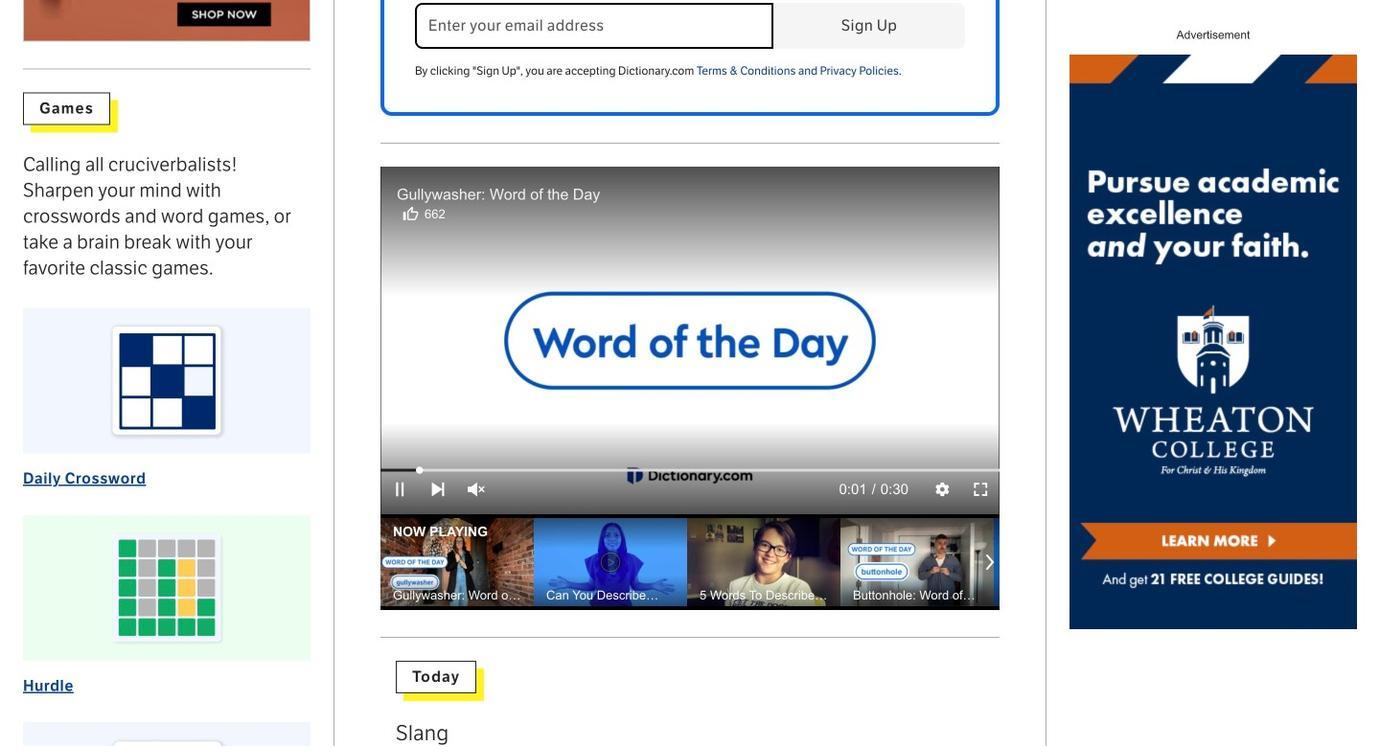 Task type: describe. For each thing, give the bounding box(es) containing it.
video player region
[[381, 167, 1000, 515]]

hurdle image
[[23, 515, 311, 661]]

word puzzle image
[[23, 723, 311, 747]]

0 horizontal spatial advertisement element
[[23, 0, 311, 42]]



Task type: vqa. For each thing, say whether or not it's contained in the screenshot.
900.
no



Task type: locate. For each thing, give the bounding box(es) containing it.
advertisement element
[[23, 0, 311, 42], [1070, 54, 1357, 630]]

1 vertical spatial advertisement element
[[1070, 54, 1357, 630]]

daily crossword image
[[23, 308, 311, 454]]

0 vertical spatial advertisement element
[[23, 0, 311, 42]]

1 horizontal spatial advertisement element
[[1070, 54, 1357, 630]]

Enter your email address text field
[[415, 3, 774, 49]]



